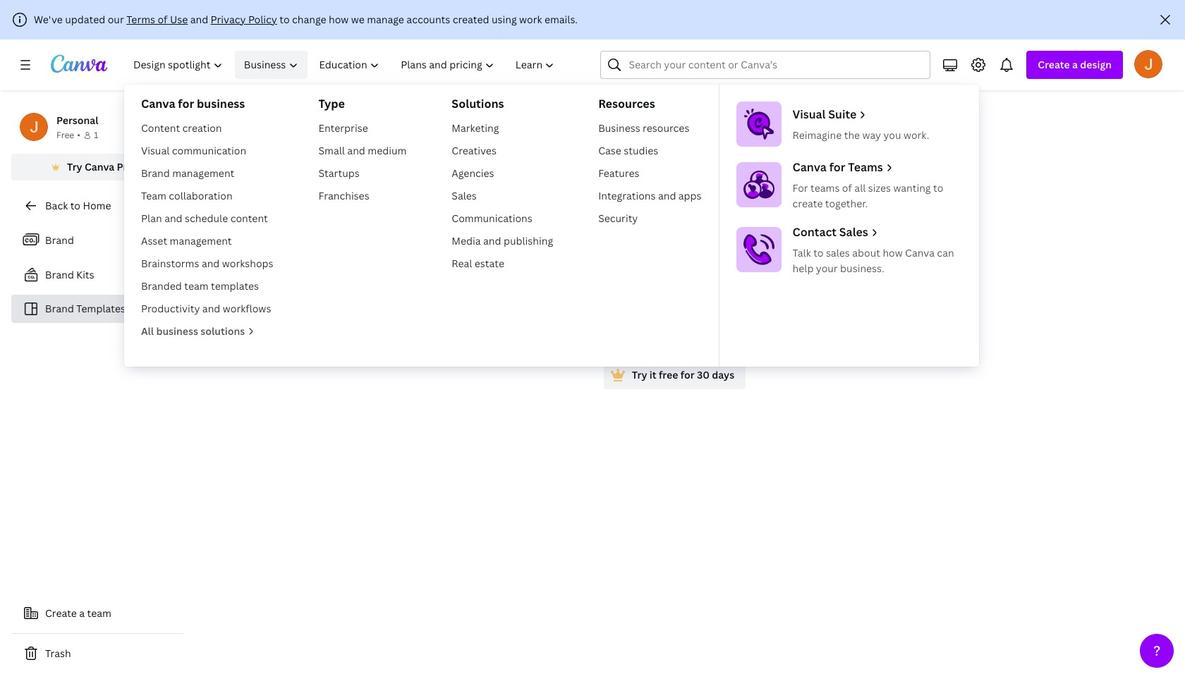 Task type: locate. For each thing, give the bounding box(es) containing it.
1 horizontal spatial a
[[1072, 58, 1078, 71]]

talk to sales about how canva can help your business.
[[793, 246, 954, 275]]

templates
[[268, 107, 384, 137], [750, 301, 815, 317], [76, 302, 125, 315]]

templates inside business menu
[[211, 279, 259, 293]]

visual down content
[[141, 144, 170, 157]]

all business solutions
[[141, 325, 245, 338]]

1 vertical spatial team
[[87, 607, 111, 620]]

help
[[793, 262, 814, 275]]

and for integrations and apps
[[658, 189, 676, 202]]

1 horizontal spatial templates
[[268, 107, 384, 137]]

personal
[[56, 114, 98, 127]]

1 vertical spatial business
[[598, 121, 640, 135]]

1 horizontal spatial team
[[184, 279, 209, 293]]

brand up team
[[141, 166, 170, 180]]

1 horizontal spatial how
[[883, 246, 903, 260]]

0 vertical spatial templates
[[211, 279, 259, 293]]

2 horizontal spatial for
[[829, 159, 845, 175]]

0 horizontal spatial how
[[329, 13, 349, 26]]

for up "teams"
[[829, 159, 845, 175]]

2 vertical spatial for
[[680, 368, 695, 382]]

1 vertical spatial for
[[829, 159, 845, 175]]

franchises
[[319, 189, 369, 202]]

and for media and publishing
[[483, 234, 501, 248]]

security
[[598, 212, 638, 225]]

templates up "colors,"
[[750, 301, 815, 317]]

business up content creation link
[[197, 96, 245, 111]]

team up productivity and workflows
[[184, 279, 209, 293]]

startups
[[319, 166, 360, 180]]

for up the "content creation"
[[178, 96, 194, 111]]

0 vertical spatial how
[[329, 13, 349, 26]]

2 horizontal spatial templates
[[750, 301, 815, 317]]

0 vertical spatial try
[[67, 160, 82, 174]]

trash link
[[11, 640, 183, 668]]

1 horizontal spatial sales
[[839, 224, 868, 240]]

how left the we
[[329, 13, 349, 26]]

brand templates up small
[[195, 107, 384, 137]]

templates
[[211, 279, 259, 293], [602, 329, 650, 343]]

sales up "about"
[[839, 224, 868, 240]]

canva left can
[[905, 246, 935, 260]]

and down communications
[[483, 234, 501, 248]]

and left fonts.
[[788, 329, 806, 343]]

of left use
[[158, 13, 168, 26]]

business resources link
[[593, 117, 707, 140]]

for
[[793, 181, 808, 195]]

1 vertical spatial sales
[[839, 224, 868, 240]]

plan and schedule content
[[141, 212, 268, 225]]

and down branded team templates link
[[202, 302, 220, 315]]

business down 'productivity'
[[156, 325, 198, 338]]

0 horizontal spatial templates
[[76, 302, 125, 315]]

branded team templates link
[[135, 275, 279, 298]]

0 vertical spatial team
[[184, 279, 209, 293]]

to right back
[[70, 199, 80, 212]]

brand kits
[[45, 268, 94, 281]]

0 horizontal spatial for
[[178, 96, 194, 111]]

0 horizontal spatial with
[[579, 329, 599, 343]]

1 horizontal spatial for
[[680, 368, 695, 382]]

management down visual communication link
[[172, 166, 234, 180]]

how
[[329, 13, 349, 26], [883, 246, 903, 260]]

list
[[11, 226, 183, 323]]

we've updated our terms of use and privacy policy to change how we manage accounts created using work emails.
[[34, 13, 578, 26]]

1 horizontal spatial create
[[1038, 58, 1070, 71]]

1 vertical spatial a
[[79, 607, 85, 620]]

and right plan
[[164, 212, 182, 225]]

about
[[852, 246, 880, 260]]

a up trash link
[[79, 607, 85, 620]]

0 horizontal spatial visual
[[141, 144, 170, 157]]

templates down 'brand kits' link
[[76, 302, 125, 315]]

brand
[[195, 107, 263, 137], [141, 166, 170, 180], [45, 233, 74, 247], [45, 268, 74, 281], [710, 301, 747, 317], [45, 302, 74, 315]]

0 vertical spatial sales
[[452, 189, 477, 202]]

0 vertical spatial brand templates
[[195, 107, 384, 137]]

all business solutions link
[[135, 320, 279, 343]]

sales
[[452, 189, 477, 202], [839, 224, 868, 240]]

all
[[855, 181, 866, 195]]

1 horizontal spatial visual
[[793, 107, 826, 122]]

0 vertical spatial your
[[816, 262, 838, 275]]

content
[[230, 212, 268, 225]]

0 vertical spatial a
[[1072, 58, 1078, 71]]

templates up workflows
[[211, 279, 259, 293]]

management for brand management
[[172, 166, 234, 180]]

1 vertical spatial business
[[156, 325, 198, 338]]

marketing link
[[446, 117, 559, 140]]

1 vertical spatial how
[[883, 246, 903, 260]]

1 vertical spatial management
[[170, 234, 232, 248]]

business down 'policy'
[[244, 58, 286, 71]]

for left 30 at the right bottom of the page
[[680, 368, 695, 382]]

to right wanting
[[933, 181, 943, 195]]

accounts
[[407, 13, 450, 26]]

1 vertical spatial your
[[699, 329, 721, 343]]

a
[[1072, 58, 1078, 71], [79, 607, 85, 620]]

and for brainstorms and workshops
[[202, 257, 220, 270]]

integrations
[[598, 189, 656, 202]]

productivity and workflows link
[[135, 298, 279, 320]]

create
[[793, 197, 823, 210]]

terms of use link
[[126, 13, 188, 26]]

work
[[519, 13, 542, 26]]

enterprise
[[319, 121, 368, 135]]

and down the enterprise link
[[347, 144, 365, 157]]

1 vertical spatial templates
[[602, 329, 650, 343]]

enterprise link
[[313, 117, 412, 140]]

management down plan and schedule content
[[170, 234, 232, 248]]

team
[[141, 189, 166, 202]]

with up have
[[680, 301, 707, 317]]

our
[[108, 13, 124, 26]]

brand up logos,
[[710, 301, 747, 317]]

0 horizontal spatial of
[[158, 13, 168, 26]]

0 vertical spatial management
[[172, 166, 234, 180]]

try inside try it free for 30 days button
[[632, 368, 647, 382]]

security link
[[593, 207, 707, 230]]

1 horizontal spatial try
[[632, 368, 647, 382]]

of left the all
[[842, 181, 852, 195]]

how right "about"
[[883, 246, 903, 260]]

your right have
[[699, 329, 721, 343]]

use
[[170, 13, 188, 26]]

your inside talk to sales about how canva can help your business.
[[816, 262, 838, 275]]

create left design
[[1038, 58, 1070, 71]]

suite
[[828, 107, 857, 122]]

with right faster
[[579, 329, 599, 343]]

manage
[[367, 13, 404, 26]]

media and publishing
[[452, 234, 553, 248]]

it
[[650, 368, 656, 382]]

0 horizontal spatial create
[[45, 607, 77, 620]]

create inside "button"
[[45, 607, 77, 620]]

visual up reimagine
[[793, 107, 826, 122]]

to right talk
[[813, 246, 824, 260]]

brand down back
[[45, 233, 74, 247]]

creatives link
[[446, 140, 559, 162]]

create a design button
[[1027, 51, 1123, 79]]

templates up small
[[268, 107, 384, 137]]

team inside branded team templates link
[[184, 279, 209, 293]]

templates down the on-
[[602, 329, 650, 343]]

0 horizontal spatial templates
[[211, 279, 259, 293]]

business up case studies
[[598, 121, 640, 135]]

0 horizontal spatial try
[[67, 160, 82, 174]]

1 horizontal spatial your
[[816, 262, 838, 275]]

small
[[319, 144, 345, 157]]

colors,
[[754, 329, 786, 343]]

for inside button
[[680, 368, 695, 382]]

1 horizontal spatial templates
[[602, 329, 650, 343]]

1 vertical spatial of
[[842, 181, 852, 195]]

canva left pro
[[85, 160, 114, 174]]

design faster with templates that have your logos, colors, and fonts.
[[514, 329, 836, 343]]

0 horizontal spatial team
[[87, 607, 111, 620]]

1 horizontal spatial of
[[842, 181, 852, 195]]

business menu
[[124, 85, 979, 367]]

a left design
[[1072, 58, 1078, 71]]

productivity
[[141, 302, 200, 315]]

for for teams
[[829, 159, 845, 175]]

0 vertical spatial business
[[244, 58, 286, 71]]

and left apps
[[658, 189, 676, 202]]

0 horizontal spatial business
[[244, 58, 286, 71]]

the
[[844, 128, 860, 142]]

a inside "button"
[[79, 607, 85, 620]]

try inside try canva pro button
[[67, 160, 82, 174]]

brand
[[640, 301, 677, 317]]

0 vertical spatial visual
[[793, 107, 826, 122]]

try
[[67, 160, 82, 174], [632, 368, 647, 382]]

try down • on the top
[[67, 160, 82, 174]]

try left it
[[632, 368, 647, 382]]

0 horizontal spatial your
[[699, 329, 721, 343]]

1 vertical spatial try
[[632, 368, 647, 382]]

of inside for teams of all sizes wanting to create together.
[[842, 181, 852, 195]]

communications
[[452, 212, 532, 225]]

how inside talk to sales about how canva can help your business.
[[883, 246, 903, 260]]

1 vertical spatial visual
[[141, 144, 170, 157]]

list containing brand
[[11, 226, 183, 323]]

and for productivity and workflows
[[202, 302, 220, 315]]

and for small and medium
[[347, 144, 365, 157]]

business inside 'link'
[[598, 121, 640, 135]]

brand templates down kits
[[45, 302, 125, 315]]

real estate
[[452, 257, 504, 270]]

a inside dropdown button
[[1072, 58, 1078, 71]]

brainstorms and workshops link
[[135, 253, 279, 275]]

0 vertical spatial of
[[158, 13, 168, 26]]

reimagine the way you work.
[[793, 128, 929, 142]]

None search field
[[601, 51, 931, 79]]

marketing
[[452, 121, 499, 135]]

contact sales
[[793, 224, 868, 240]]

0 horizontal spatial a
[[79, 607, 85, 620]]

and for plan and schedule content
[[164, 212, 182, 225]]

management
[[172, 166, 234, 180], [170, 234, 232, 248]]

team up trash link
[[87, 607, 111, 620]]

Search search field
[[629, 51, 903, 78]]

work.
[[904, 128, 929, 142]]

templates inside brand templates link
[[76, 302, 125, 315]]

we
[[351, 13, 365, 26]]

1 horizontal spatial business
[[598, 121, 640, 135]]

create up trash
[[45, 607, 77, 620]]

0 horizontal spatial sales
[[452, 189, 477, 202]]

asset
[[141, 234, 167, 248]]

team inside create a team "button"
[[87, 607, 111, 620]]

0 vertical spatial for
[[178, 96, 194, 111]]

sales link
[[446, 185, 559, 207]]

integrations and apps
[[598, 189, 702, 202]]

0 horizontal spatial brand templates
[[45, 302, 125, 315]]

logos,
[[723, 329, 751, 343]]

business
[[197, 96, 245, 111], [156, 325, 198, 338]]

your down sales
[[816, 262, 838, 275]]

visual
[[793, 107, 826, 122], [141, 144, 170, 157]]

1 vertical spatial brand templates
[[45, 302, 125, 315]]

workshops
[[222, 257, 273, 270]]

create inside dropdown button
[[1038, 58, 1070, 71]]

business inside "dropdown button"
[[244, 58, 286, 71]]

real estate link
[[446, 253, 559, 275]]

faster
[[548, 329, 576, 343]]

brand link
[[11, 226, 183, 255]]

0 vertical spatial create
[[1038, 58, 1070, 71]]

designs
[[569, 301, 616, 317]]

and down asset management link
[[202, 257, 220, 270]]

1 vertical spatial create
[[45, 607, 77, 620]]

sales down agencies
[[452, 189, 477, 202]]

create
[[1038, 58, 1070, 71], [45, 607, 77, 620]]

media and publishing link
[[446, 230, 559, 253]]

sizes
[[868, 181, 891, 195]]

1 horizontal spatial brand templates
[[195, 107, 384, 137]]

business resources
[[598, 121, 689, 135]]

0 vertical spatial with
[[680, 301, 707, 317]]



Task type: describe. For each thing, give the bounding box(es) containing it.
all
[[141, 325, 154, 338]]

plan and schedule content link
[[135, 207, 279, 230]]

trash
[[45, 647, 71, 660]]

create for create a team
[[45, 607, 77, 620]]

productivity and workflows
[[141, 302, 271, 315]]

jeremy miller image
[[1134, 50, 1163, 78]]

visual for visual communication
[[141, 144, 170, 157]]

0 vertical spatial business
[[197, 96, 245, 111]]

try it free for 30 days button
[[604, 361, 746, 389]]

medium
[[368, 144, 407, 157]]

try for try canva pro
[[67, 160, 82, 174]]

real
[[452, 257, 472, 270]]

privacy
[[211, 13, 246, 26]]

business for business
[[244, 58, 286, 71]]

to inside talk to sales about how canva can help your business.
[[813, 246, 824, 260]]

try it free for 30 days
[[632, 368, 734, 382]]

keep
[[535, 301, 566, 317]]

agencies
[[452, 166, 494, 180]]

free
[[659, 368, 678, 382]]

keep designs on-brand with brand templates
[[535, 301, 815, 317]]

fonts.
[[809, 329, 836, 343]]

agencies link
[[446, 162, 559, 185]]

business for business resources
[[598, 121, 640, 135]]

a for design
[[1072, 58, 1078, 71]]

can
[[937, 246, 954, 260]]

try canva pro button
[[11, 154, 183, 181]]

have
[[674, 329, 697, 343]]

1 vertical spatial with
[[579, 329, 599, 343]]

visual for visual suite
[[793, 107, 826, 122]]

way
[[862, 128, 881, 142]]

resources
[[598, 96, 655, 111]]

business.
[[840, 262, 884, 275]]

brand inside business menu
[[141, 166, 170, 180]]

brainstorms
[[141, 257, 199, 270]]

small and medium
[[319, 144, 407, 157]]

top level navigation element
[[124, 51, 979, 367]]

policy
[[248, 13, 277, 26]]

updated
[[65, 13, 105, 26]]

create a team button
[[11, 600, 183, 628]]

try canva pro
[[67, 160, 133, 174]]

canva up content
[[141, 96, 175, 111]]

terms
[[126, 13, 155, 26]]

back to home link
[[11, 192, 183, 220]]

we've
[[34, 13, 63, 26]]

management for asset management
[[170, 234, 232, 248]]

features
[[598, 166, 639, 180]]

created
[[453, 13, 489, 26]]

content
[[141, 121, 180, 135]]

content creation
[[141, 121, 222, 135]]

to right 'policy'
[[280, 13, 290, 26]]

1 horizontal spatial with
[[680, 301, 707, 317]]

publishing
[[504, 234, 553, 248]]

integrations and apps link
[[593, 185, 707, 207]]

emails.
[[545, 13, 578, 26]]

kits
[[76, 268, 94, 281]]

startups link
[[313, 162, 412, 185]]

back to home
[[45, 199, 111, 212]]

team collaboration link
[[135, 185, 279, 207]]

communication
[[172, 144, 246, 157]]

features link
[[593, 162, 707, 185]]

create a team
[[45, 607, 111, 620]]

create for create a design
[[1038, 58, 1070, 71]]

to inside for teams of all sizes wanting to create together.
[[933, 181, 943, 195]]

privacy policy link
[[211, 13, 277, 26]]

1
[[94, 129, 98, 141]]

apps
[[678, 189, 702, 202]]

estate
[[475, 257, 504, 270]]

visual suite
[[793, 107, 857, 122]]

creation
[[182, 121, 222, 135]]

case studies
[[598, 144, 658, 157]]

brand templates inside list
[[45, 302, 125, 315]]

teams
[[811, 181, 840, 195]]

canva inside talk to sales about how canva can help your business.
[[905, 246, 935, 260]]

brand templates link
[[11, 295, 183, 323]]

days
[[712, 368, 734, 382]]

for teams of all sizes wanting to create together.
[[793, 181, 943, 210]]

communications link
[[446, 207, 559, 230]]

•
[[77, 129, 80, 141]]

you
[[884, 128, 901, 142]]

content creation link
[[135, 117, 279, 140]]

create a design
[[1038, 58, 1112, 71]]

design
[[514, 329, 546, 343]]

brand down the brand kits on the left top of page
[[45, 302, 74, 315]]

back
[[45, 199, 68, 212]]

pro
[[117, 160, 133, 174]]

small and medium link
[[313, 140, 412, 162]]

change
[[292, 13, 326, 26]]

for for business
[[178, 96, 194, 111]]

30
[[697, 368, 710, 382]]

plan
[[141, 212, 162, 225]]

visual communication
[[141, 144, 246, 157]]

free
[[56, 129, 74, 141]]

case
[[598, 144, 621, 157]]

brand up communication
[[195, 107, 263, 137]]

and right use
[[190, 13, 208, 26]]

schedule
[[185, 212, 228, 225]]

brand management link
[[135, 162, 279, 185]]

type
[[319, 96, 345, 111]]

a for team
[[79, 607, 85, 620]]

brand left kits
[[45, 268, 74, 281]]

resources
[[643, 121, 689, 135]]

canva inside button
[[85, 160, 114, 174]]

free •
[[56, 129, 80, 141]]

solutions
[[452, 96, 504, 111]]

try for try it free for 30 days
[[632, 368, 647, 382]]

canva up for in the top of the page
[[793, 159, 827, 175]]

case studies link
[[593, 140, 707, 162]]



Task type: vqa. For each thing, say whether or not it's contained in the screenshot.
the manage
yes



